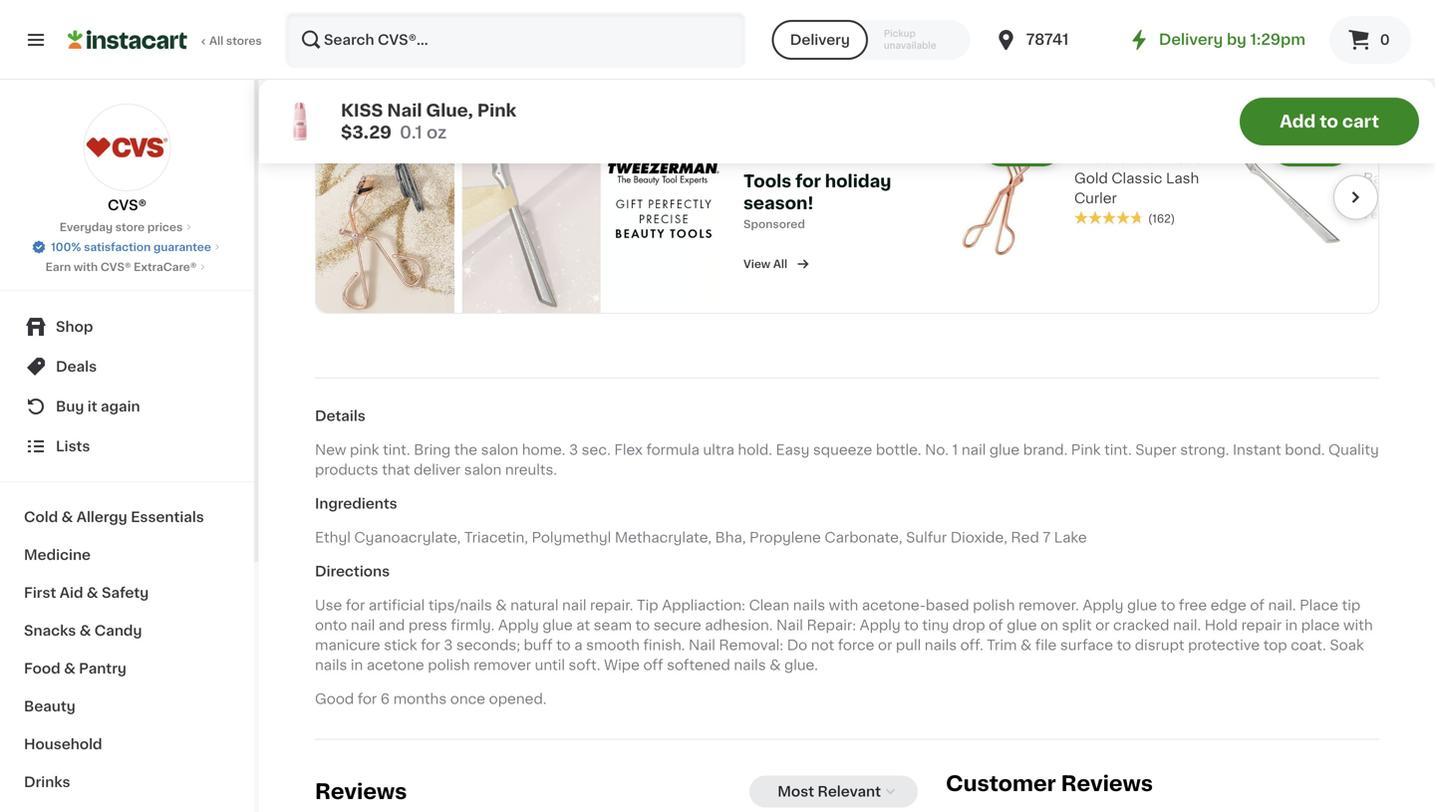 Task type: locate. For each thing, give the bounding box(es) containing it.
pink inside new pink tint. bring the salon home. 3 sec. flex formula ultra hold. easy squeeze bottle. no. 1 nail glue brand. pink tint. super strong. instant bond. quality products that deliver salon nreults.
[[1072, 443, 1101, 457]]

78741
[[1027, 32, 1069, 47]]

holiday image
[[744, 123, 780, 159]]

1 inside new pink tint. bring the salon home. 3 sec. flex formula ultra hold. easy squeeze bottle. no. 1 nail glue brand. pink tint. super strong. instant bond. quality products that deliver salon nreults.
[[953, 443, 959, 457]]

cart
[[1343, 113, 1380, 130]]

1 horizontal spatial all
[[774, 259, 788, 270]]

1 vertical spatial 3
[[444, 639, 453, 653]]

carbonate,
[[825, 531, 903, 545]]

acetone
[[367, 659, 424, 673]]

ethyl
[[315, 531, 351, 545]]

1 right no. on the bottom right of page
[[953, 443, 959, 457]]

0.1
[[400, 124, 423, 141]]

None search field
[[285, 12, 747, 68]]

first aid & safety
[[24, 586, 149, 600]]

0 horizontal spatial with
[[74, 262, 98, 273]]

0 vertical spatial pink
[[477, 102, 517, 119]]

all stores link
[[68, 12, 263, 68]]

tint. up that
[[383, 443, 411, 457]]

season!
[[744, 195, 814, 212]]

each inside 24 each button
[[764, 17, 792, 28]]

oz
[[427, 124, 447, 141]]

0 horizontal spatial each
[[554, 17, 582, 28]]

add down add to cart
[[1311, 140, 1340, 154]]

0 horizontal spatial nail
[[351, 619, 375, 633]]

to inside button
[[1321, 113, 1339, 130]]

1 horizontal spatial or
[[1096, 619, 1110, 633]]

3 inside new pink tint. bring the salon home. 3 sec. flex formula ultra hold. easy squeeze bottle. no. 1 nail glue brand. pink tint. super strong. instant bond. quality products that deliver salon nreults.
[[569, 443, 578, 457]]

1 vertical spatial of
[[989, 619, 1004, 633]]

curler
[[1075, 192, 1118, 206]]

0 horizontal spatial pink
[[477, 102, 517, 119]]

1 vertical spatial polish
[[428, 659, 470, 673]]

glue up 'cracked'
[[1128, 599, 1158, 613]]

surface
[[1061, 639, 1114, 653]]

0 vertical spatial or
[[1096, 619, 1110, 633]]

cvs® up everyday store prices link
[[108, 198, 147, 212]]

delivery left by
[[1160, 32, 1224, 47]]

glue left brand. on the bottom
[[990, 443, 1020, 457]]

with down tip
[[1344, 619, 1374, 633]]

0 vertical spatial nail.
[[1269, 599, 1297, 613]]

bond.
[[1286, 443, 1326, 457]]

add for add to cart
[[1280, 113, 1317, 130]]

1 vertical spatial or
[[879, 639, 893, 653]]

2 horizontal spatial with
[[1344, 619, 1374, 633]]

onto
[[315, 619, 347, 633]]

nail. down free
[[1174, 619, 1202, 633]]

place
[[1302, 619, 1341, 633]]

0 horizontal spatial 3
[[444, 639, 453, 653]]

to left free
[[1162, 599, 1176, 613]]

3 left sec.
[[569, 443, 578, 457]]

0 horizontal spatial all
[[209, 35, 224, 46]]

nails
[[794, 599, 826, 613], [925, 639, 957, 653], [315, 659, 347, 673], [734, 659, 766, 673]]

1 vertical spatial nail
[[562, 599, 587, 613]]

opened.
[[489, 693, 547, 707]]

to left cart
[[1321, 113, 1339, 130]]

3 down press
[[444, 639, 453, 653]]

dioxide,
[[951, 531, 1008, 545]]

polymethyl
[[532, 531, 612, 545]]

0 horizontal spatial reviews
[[315, 782, 407, 803]]

0 horizontal spatial or
[[879, 639, 893, 653]]

pink right glue,
[[477, 102, 517, 119]]

tweezerman rose gold classic lash curler
[[1075, 152, 1203, 206]]

in up top
[[1286, 619, 1298, 633]]

salon down the the
[[464, 463, 502, 477]]

or up surface
[[1096, 619, 1110, 633]]

& left file
[[1021, 639, 1032, 653]]

products
[[315, 463, 379, 477]]

lake
[[1055, 531, 1088, 545]]

to down 'cracked'
[[1117, 639, 1132, 653]]

&
[[61, 511, 73, 525], [87, 586, 98, 600], [496, 599, 507, 613], [79, 624, 91, 638], [1021, 639, 1032, 653], [770, 659, 781, 673], [64, 662, 76, 676]]

0 vertical spatial in
[[1286, 619, 1298, 633]]

0 horizontal spatial in
[[351, 659, 363, 673]]

use for artificial tips/nails & natural nail repair. tip appliaction: clean nails with acetone-based polish remover. apply glue to free edge of nail. place tip onto nail and press firmly. apply glue at seam to secure adhesion. nail repair: apply to tiny drop of glue on split or cracked nail. hold repair in place with manicure stick for 3 seconds; buff to a smooth finish. nail removal: do not force or pull nails off. trim & file surface to disrupt protective top coat. soak nails in acetone polish remover until soft. wipe off softened nails & glue.
[[315, 599, 1374, 673]]

1 vertical spatial all
[[774, 259, 788, 270]]

remover
[[474, 659, 532, 673]]

pink
[[350, 443, 379, 457]]

or left pull
[[879, 639, 893, 653]]

glue inside new pink tint. bring the salon home. 3 sec. flex formula ultra hold. easy squeeze bottle. no. 1 nail glue brand. pink tint. super strong. instant bond. quality products that deliver salon nreults.
[[990, 443, 1020, 457]]

prices
[[147, 222, 183, 233]]

(13)
[[605, 1, 625, 12]]

all left stores
[[209, 35, 224, 46]]

2 horizontal spatial nail
[[962, 443, 987, 457]]

0 vertical spatial cvs®
[[108, 198, 147, 212]]

service type group
[[773, 20, 971, 60]]

seam
[[594, 619, 632, 633]]

1 horizontal spatial apply
[[860, 619, 901, 633]]

1 vertical spatial pink
[[1072, 443, 1101, 457]]

for up season!
[[796, 173, 822, 190]]

0 vertical spatial add
[[1280, 113, 1317, 130]]

polish up drop
[[973, 599, 1016, 613]]

use
[[315, 599, 342, 613]]

0 horizontal spatial tint.
[[383, 443, 411, 457]]

nail up manicure
[[351, 619, 375, 633]]

easy
[[776, 443, 810, 457]]

0 vertical spatial nail
[[962, 443, 987, 457]]

nail up "do"
[[777, 619, 804, 633]]

based
[[926, 599, 970, 613]]

relevant
[[818, 785, 882, 799]]

medicine link
[[12, 536, 242, 574]]

1 horizontal spatial tint.
[[1105, 443, 1132, 457]]

for inside 'tools for holiday season! spo nsored'
[[796, 173, 822, 190]]

snacks & candy
[[24, 624, 142, 638]]

1 horizontal spatial 1
[[1364, 210, 1369, 221]]

1 down tweezerma
[[1364, 210, 1369, 221]]

nail right no. on the bottom right of page
[[962, 443, 987, 457]]

3 inside use for artificial tips/nails & natural nail repair. tip appliaction: clean nails with acetone-based polish remover. apply glue to free edge of nail. place tip onto nail and press firmly. apply glue at seam to secure adhesion. nail repair: apply to tiny drop of glue on split or cracked nail. hold repair in place with manicure stick for 3 seconds; buff to a smooth finish. nail removal: do not force or pull nails off. trim & file surface to disrupt protective top coat. soak nails in acetone polish remover until soft. wipe off softened nails & glue.
[[444, 639, 453, 653]]

add to cart
[[1280, 113, 1380, 130]]

of up trim
[[989, 619, 1004, 633]]

1 horizontal spatial with
[[829, 599, 859, 613]]

1 horizontal spatial pink
[[1072, 443, 1101, 457]]

with up repair:
[[829, 599, 859, 613]]

view
[[744, 259, 771, 270]]

beauty
[[24, 700, 76, 714]]

for right "use"
[[346, 599, 365, 613]]

repair.
[[590, 599, 634, 613]]

triacetin,
[[465, 531, 528, 545]]

0
[[1381, 33, 1391, 47]]

add left cart
[[1280, 113, 1317, 130]]

0 horizontal spatial 1
[[953, 443, 959, 457]]

in down manicure
[[351, 659, 363, 673]]

buy
[[56, 400, 84, 414]]

bottle.
[[876, 443, 922, 457]]

each for 1 each
[[1372, 210, 1399, 221]]

for left 6
[[358, 693, 377, 707]]

to up pull
[[905, 619, 919, 633]]

deals
[[56, 360, 97, 374]]

apply up split on the right bottom of page
[[1083, 599, 1124, 613]]

2 horizontal spatial each
[[1372, 210, 1399, 221]]

each right 24
[[764, 17, 792, 28]]

pink right brand. on the bottom
[[1072, 443, 1101, 457]]

1 horizontal spatial 3
[[569, 443, 578, 457]]

0 vertical spatial polish
[[973, 599, 1016, 613]]

0 vertical spatial of
[[1251, 599, 1265, 613]]

nail. up repair
[[1269, 599, 1297, 613]]

finish.
[[644, 639, 685, 653]]

each for 24 each
[[764, 17, 792, 28]]

protective
[[1189, 639, 1261, 653]]

apply down acetone-
[[860, 619, 901, 633]]

nail up the 0.1 at the top left of page
[[387, 102, 422, 119]]

cvs® down satisfaction
[[101, 262, 131, 273]]

2 vertical spatial nail
[[689, 639, 716, 653]]

the
[[454, 443, 478, 457]]

or
[[1096, 619, 1110, 633], [879, 639, 893, 653]]

1 horizontal spatial each
[[764, 17, 792, 28]]

& left natural
[[496, 599, 507, 613]]

1 horizontal spatial polish
[[973, 599, 1016, 613]]

each right 100 on the left of the page
[[554, 17, 582, 28]]

nails down removal:
[[734, 659, 766, 673]]

tint. left super
[[1105, 443, 1132, 457]]

firmly.
[[451, 619, 495, 633]]

customer
[[946, 774, 1057, 795]]

artificial
[[369, 599, 425, 613]]

0 horizontal spatial nail
[[387, 102, 422, 119]]

of up repair
[[1251, 599, 1265, 613]]

0 vertical spatial with
[[74, 262, 98, 273]]

1 horizontal spatial delivery
[[1160, 32, 1224, 47]]

1 horizontal spatial of
[[1251, 599, 1265, 613]]

that
[[382, 463, 410, 477]]

1 vertical spatial add
[[1311, 140, 1340, 154]]

ultra
[[704, 443, 735, 457]]

reviews
[[1062, 774, 1154, 795], [315, 782, 407, 803]]

2 horizontal spatial nail
[[777, 619, 804, 633]]

1 horizontal spatial nail
[[689, 639, 716, 653]]

strong.
[[1181, 443, 1230, 457]]

at
[[577, 619, 590, 633]]

top
[[1264, 639, 1288, 653]]

delivery for delivery
[[791, 33, 850, 47]]

nail up at
[[562, 599, 587, 613]]

adhesion.
[[705, 619, 773, 633]]

0 vertical spatial 3
[[569, 443, 578, 457]]

delivery down 24 each button
[[791, 33, 850, 47]]

nails down manicure
[[315, 659, 347, 673]]

kiss nail glue, pink $3.29 0.1 oz
[[341, 102, 517, 141]]

place
[[1300, 599, 1339, 613]]

0 vertical spatial salon
[[481, 443, 519, 457]]

0 vertical spatial 1
[[1364, 210, 1369, 221]]

0 vertical spatial nail
[[387, 102, 422, 119]]

cvs®
[[108, 198, 147, 212], [101, 262, 131, 273]]

1 horizontal spatial nail.
[[1269, 599, 1297, 613]]

good
[[315, 693, 354, 707]]

nreults.
[[505, 463, 557, 477]]

food
[[24, 662, 60, 676]]

coat.
[[1292, 639, 1327, 653]]

with right earn
[[74, 262, 98, 273]]

0 horizontal spatial of
[[989, 619, 1004, 633]]

with inside the earn with cvs® extracare® link
[[74, 262, 98, 273]]

polish up good for 6 months once opened.
[[428, 659, 470, 673]]

extracare®
[[134, 262, 197, 273]]

nail inside the kiss nail glue, pink $3.29 0.1 oz
[[387, 102, 422, 119]]

holiday image
[[316, 82, 727, 313]]

everyday store prices link
[[60, 219, 195, 235]]

delivery inside button
[[791, 33, 850, 47]]

nail
[[387, 102, 422, 119], [777, 619, 804, 633], [689, 639, 716, 653]]

nail up softened
[[689, 639, 716, 653]]

salon right the the
[[481, 443, 519, 457]]

0 button
[[1330, 16, 1412, 64]]

most relevant
[[778, 785, 882, 799]]

0 horizontal spatial nail.
[[1174, 619, 1202, 633]]

until
[[535, 659, 565, 673]]

78741 button
[[995, 12, 1114, 68]]

0 horizontal spatial delivery
[[791, 33, 850, 47]]

safety
[[102, 586, 149, 600]]

with
[[74, 262, 98, 273], [829, 599, 859, 613], [1344, 619, 1374, 633]]

apply down natural
[[498, 619, 539, 633]]

1 vertical spatial 1
[[953, 443, 959, 457]]

for
[[796, 173, 822, 190], [346, 599, 365, 613], [421, 639, 440, 653], [358, 693, 377, 707]]

essentials
[[131, 511, 204, 525]]

delivery by 1:29pm
[[1160, 32, 1306, 47]]

each down tweezerma
[[1372, 210, 1399, 221]]

add button
[[1273, 129, 1350, 165]]

all
[[209, 35, 224, 46], [774, 259, 788, 270]]

all right view
[[774, 259, 788, 270]]



Task type: describe. For each thing, give the bounding box(es) containing it.
1 vertical spatial salon
[[464, 463, 502, 477]]

soft.
[[569, 659, 601, 673]]

hold
[[1205, 619, 1239, 633]]

lash
[[1167, 172, 1200, 186]]

repair
[[1242, 619, 1282, 633]]

1 vertical spatial nail
[[777, 619, 804, 633]]

tweezerman
[[1075, 152, 1164, 166]]

drop
[[953, 619, 986, 633]]

tips/nails
[[429, 599, 492, 613]]

nails down tiny
[[925, 639, 957, 653]]

0 horizontal spatial apply
[[498, 619, 539, 633]]

shop link
[[12, 307, 242, 347]]

sec.
[[582, 443, 611, 457]]

& right the aid
[[87, 586, 98, 600]]

view all
[[744, 259, 788, 270]]

glue left on in the right of the page
[[1007, 619, 1038, 633]]

pull
[[896, 639, 922, 653]]

food & pantry
[[24, 662, 127, 676]]

cvs® logo image
[[83, 104, 171, 191]]

ethyl cyanoacrylate, triacetin, polymethyl methacrylate, bha, propylene carbonate, sulfur dioxide, red 7 lake
[[315, 531, 1088, 545]]

off.
[[961, 639, 984, 653]]

super
[[1136, 443, 1177, 457]]

tiny
[[923, 619, 950, 633]]

cold & allergy essentials
[[24, 511, 204, 525]]

bring
[[414, 443, 451, 457]]

cold
[[24, 511, 58, 525]]

force
[[838, 639, 875, 653]]

first
[[24, 586, 56, 600]]

nail inside new pink tint. bring the salon home. 3 sec. flex formula ultra hold. easy squeeze bottle. no. 1 nail glue brand. pink tint. super strong. instant bond. quality products that deliver salon nreults.
[[962, 443, 987, 457]]

press
[[409, 619, 448, 633]]

cold & allergy essentials link
[[12, 499, 242, 536]]

& left candy on the left bottom
[[79, 624, 91, 638]]

1 vertical spatial nail.
[[1174, 619, 1202, 633]]

1 horizontal spatial nail
[[562, 599, 587, 613]]

to left a
[[557, 639, 571, 653]]

on
[[1041, 619, 1059, 633]]

24 each button
[[747, 0, 948, 31]]

100%
[[51, 242, 81, 253]]

softened
[[667, 659, 731, 673]]

1 vertical spatial with
[[829, 599, 859, 613]]

earn with cvs® extracare® link
[[46, 259, 209, 275]]

candy
[[95, 624, 142, 638]]

$3.29
[[341, 124, 392, 141]]

1 horizontal spatial reviews
[[1062, 774, 1154, 795]]

red
[[1012, 531, 1040, 545]]

seconds;
[[457, 639, 520, 653]]

bha,
[[716, 531, 746, 545]]

& left glue.
[[770, 659, 781, 673]]

trim
[[988, 639, 1018, 653]]

add for add
[[1311, 140, 1340, 154]]

2 vertical spatial nail
[[351, 619, 375, 633]]

drinks
[[24, 776, 70, 790]]

appliaction:
[[662, 599, 746, 613]]

0 horizontal spatial polish
[[428, 659, 470, 673]]

1 tint. from the left
[[383, 443, 411, 457]]

home.
[[522, 443, 566, 457]]

buy it again
[[56, 400, 140, 414]]

for for 6
[[358, 693, 377, 707]]

wipe
[[604, 659, 640, 673]]

1 each
[[1364, 210, 1399, 221]]

100% satisfaction guarantee button
[[31, 235, 223, 255]]

by
[[1227, 32, 1247, 47]]

for down press
[[421, 639, 440, 653]]

spo
[[744, 219, 766, 230]]

0 vertical spatial all
[[209, 35, 224, 46]]

1 vertical spatial in
[[351, 659, 363, 673]]

months
[[394, 693, 447, 707]]

to down the tip
[[636, 619, 650, 633]]

glue,
[[426, 102, 474, 119]]

2 horizontal spatial apply
[[1083, 599, 1124, 613]]

sulfur
[[907, 531, 947, 545]]

instacart logo image
[[68, 28, 187, 52]]

2 tint. from the left
[[1105, 443, 1132, 457]]

rose
[[1167, 152, 1203, 166]]

for for holiday
[[796, 173, 822, 190]]

details
[[315, 410, 366, 423]]

cracked
[[1114, 619, 1170, 633]]

off
[[644, 659, 664, 673]]

allergy
[[77, 511, 127, 525]]

brand.
[[1024, 443, 1068, 457]]

delivery button
[[773, 20, 868, 60]]

nsored
[[766, 219, 806, 230]]

acetone-
[[862, 599, 926, 613]]

tweezerma
[[1364, 152, 1436, 166]]

snacks & candy link
[[12, 612, 242, 650]]

glue left at
[[543, 619, 573, 633]]

formula
[[647, 443, 700, 457]]

tip
[[637, 599, 659, 613]]

earn with cvs® extracare®
[[46, 262, 197, 273]]

instant
[[1233, 443, 1282, 457]]

soak
[[1331, 639, 1365, 653]]

everyday store prices
[[60, 222, 183, 233]]

buy it again link
[[12, 387, 242, 427]]

7
[[1043, 531, 1051, 545]]

Search field
[[287, 14, 745, 66]]

2 vertical spatial with
[[1344, 619, 1374, 633]]

medicine
[[24, 548, 91, 562]]

delivery for delivery by 1:29pm
[[1160, 32, 1224, 47]]

customer reviews
[[946, 774, 1154, 795]]

free
[[1180, 599, 1208, 613]]

satisfaction
[[84, 242, 151, 253]]

earn
[[46, 262, 71, 273]]

& right food
[[64, 662, 76, 676]]

stores
[[226, 35, 262, 46]]

pantry
[[79, 662, 127, 676]]

each for 100 each
[[554, 17, 582, 28]]

1 horizontal spatial in
[[1286, 619, 1298, 633]]

remover.
[[1019, 599, 1080, 613]]

nails up repair:
[[794, 599, 826, 613]]

methacrylate,
[[615, 531, 712, 545]]

for for artificial
[[346, 599, 365, 613]]

again
[[101, 400, 140, 414]]

pink inside the kiss nail glue, pink $3.29 0.1 oz
[[477, 102, 517, 119]]

1 vertical spatial cvs®
[[101, 262, 131, 273]]

all stores
[[209, 35, 262, 46]]

deliver
[[414, 463, 461, 477]]

lists
[[56, 440, 90, 454]]

& right cold
[[61, 511, 73, 525]]

stick
[[384, 639, 417, 653]]



Task type: vqa. For each thing, say whether or not it's contained in the screenshot.
'User avatar'
no



